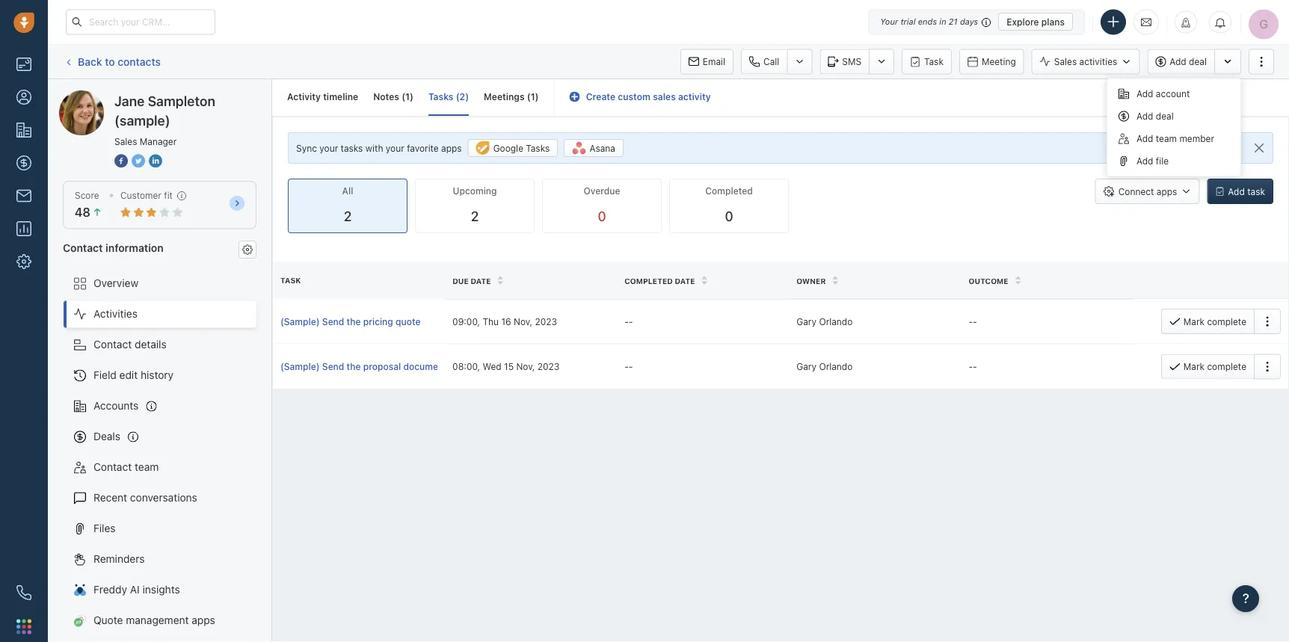 Task type: describe. For each thing, give the bounding box(es) containing it.
task button
[[902, 49, 952, 74]]

recent conversations
[[94, 492, 197, 504]]

field edit history
[[94, 369, 174, 382]]

completed for completed
[[706, 186, 753, 197]]

sales activities
[[1055, 56, 1118, 67]]

accounts
[[94, 400, 139, 412]]

date for due date
[[471, 277, 491, 285]]

with
[[366, 143, 383, 153]]

2 for all
[[344, 208, 352, 225]]

ai
[[130, 584, 140, 596]]

score
[[75, 190, 99, 201]]

information
[[106, 242, 164, 254]]

add inside button
[[1229, 186, 1246, 197]]

overview
[[94, 277, 139, 290]]

due date
[[453, 277, 491, 285]]

contacts
[[118, 55, 161, 68]]

(sample) send the proposal document link
[[281, 360, 447, 374]]

plans
[[1042, 16, 1065, 27]]

mark complete for 09:00, thu 16 nov, 2023
[[1184, 317, 1247, 327]]

add down add account at right
[[1137, 111, 1154, 122]]

mark complete for 08:00, wed 15 nov, 2023
[[1184, 362, 1247, 372]]

mng settings image
[[242, 244, 253, 255]]

asana button
[[564, 139, 624, 157]]

add team member
[[1137, 134, 1215, 144]]

1 vertical spatial add deal
[[1137, 111, 1174, 122]]

contact details
[[94, 339, 167, 351]]

freddy ai insights
[[94, 584, 180, 596]]

jane sampleton (sample) up 'manager'
[[114, 93, 215, 128]]

48 button
[[75, 205, 102, 220]]

activity timeline
[[287, 92, 359, 102]]

recent
[[94, 492, 127, 504]]

call
[[764, 56, 780, 67]]

customer
[[120, 190, 162, 201]]

pricing
[[363, 317, 393, 327]]

due
[[453, 277, 469, 285]]

task
[[1248, 186, 1266, 197]]

days
[[961, 17, 979, 27]]

management
[[126, 615, 189, 627]]

proposal
[[363, 362, 401, 372]]

create custom sales activity link
[[570, 92, 711, 102]]

meetings
[[484, 92, 525, 102]]

gary orlando for 08:00, wed 15 nov, 2023
[[797, 362, 853, 372]]

email button
[[681, 49, 734, 74]]

account
[[1157, 89, 1191, 99]]

back to contacts
[[78, 55, 161, 68]]

add deal button
[[1148, 49, 1215, 74]]

48
[[75, 205, 90, 220]]

add left file
[[1137, 156, 1154, 166]]

( for notes
[[402, 92, 406, 102]]

notes
[[373, 92, 400, 102]]

contact for contact team
[[94, 461, 132, 474]]

tasks
[[341, 143, 363, 153]]

gary for 09:00, thu 16 nov, 2023
[[797, 317, 817, 327]]

email
[[703, 56, 726, 67]]

trial
[[901, 17, 916, 27]]

) for meetings ( 1 )
[[535, 92, 539, 102]]

sampleton down contacts
[[115, 90, 167, 103]]

add file
[[1137, 156, 1169, 166]]

sync your tasks with your favorite apps
[[296, 143, 462, 153]]

contact for contact details
[[94, 339, 132, 351]]

1 your from the left
[[320, 143, 338, 153]]

your trial ends in 21 days
[[881, 17, 979, 27]]

back to contacts link
[[63, 50, 162, 73]]

contact for contact information
[[63, 242, 103, 254]]

notes ( 1 )
[[373, 92, 414, 102]]

complete for 09:00, thu 16 nov, 2023
[[1208, 317, 1247, 327]]

reminders
[[94, 553, 145, 566]]

activities
[[1080, 56, 1118, 67]]

team for contact
[[135, 461, 159, 474]]

complete for 08:00, wed 15 nov, 2023
[[1208, 362, 1247, 372]]

21
[[949, 17, 958, 27]]

nov, inside (sample) send the proposal document 08:00, wed 15 nov, 2023
[[517, 362, 535, 372]]

google tasks
[[494, 143, 550, 153]]

quote
[[396, 317, 421, 327]]

history
[[141, 369, 174, 382]]

contact team
[[94, 461, 159, 474]]

insights
[[143, 584, 180, 596]]

contact information
[[63, 242, 164, 254]]

jane inside the jane sampleton (sample)
[[114, 93, 145, 109]]

mark complete button for 08:00, wed 15 nov, 2023
[[1162, 354, 1255, 380]]

send for proposal
[[322, 362, 344, 372]]

sales for sales manager
[[114, 136, 137, 147]]

explore
[[1007, 16, 1040, 27]]

09:00, thu 16 nov, 2023
[[453, 317, 557, 327]]

meeting
[[982, 56, 1017, 67]]

1 vertical spatial apps
[[1157, 186, 1178, 197]]

0 vertical spatial 2023
[[535, 317, 557, 327]]

( for meetings
[[527, 92, 531, 102]]

the for proposal
[[347, 362, 361, 372]]

add left account
[[1137, 89, 1154, 99]]

twitter circled image
[[132, 153, 145, 169]]

favorite
[[407, 143, 439, 153]]

ends
[[919, 17, 938, 27]]

the for pricing
[[347, 317, 361, 327]]

sales
[[653, 92, 676, 102]]

) for tasks ( 2 )
[[465, 92, 469, 102]]

conversations
[[130, 492, 197, 504]]

jane sampleton (sample) down contacts
[[89, 90, 212, 103]]

task inside button
[[925, 56, 944, 67]]

create
[[586, 92, 616, 102]]

fit
[[164, 190, 173, 201]]

thu
[[483, 317, 499, 327]]

date for completed date
[[675, 277, 695, 285]]

(sample) send the proposal document 08:00, wed 15 nov, 2023
[[281, 362, 560, 372]]

in
[[940, 17, 947, 27]]

gary orlando for 09:00, thu 16 nov, 2023
[[797, 317, 853, 327]]

orlando for 09:00, thu 16 nov, 2023
[[820, 317, 853, 327]]

linkedin circled image
[[149, 153, 162, 169]]

field
[[94, 369, 117, 382]]

activities
[[94, 308, 138, 320]]

2023 inside (sample) send the proposal document 08:00, wed 15 nov, 2023
[[538, 362, 560, 372]]

0 horizontal spatial task
[[281, 276, 301, 285]]

tasks inside button
[[526, 143, 550, 153]]



Task type: vqa. For each thing, say whether or not it's contained in the screenshot.
09:00, Thu 16 Nov, 2023 The 'Mark'
yes



Task type: locate. For each thing, give the bounding box(es) containing it.
completed date
[[625, 277, 695, 285]]

Search your CRM... text field
[[66, 9, 215, 35]]

( right notes
[[402, 92, 406, 102]]

meetings ( 1 )
[[484, 92, 539, 102]]

quote
[[94, 615, 123, 627]]

2 gary from the top
[[797, 362, 817, 372]]

files
[[94, 523, 116, 535]]

1 horizontal spatial 2
[[460, 92, 465, 102]]

customer fit
[[120, 190, 173, 201]]

0 vertical spatial deal
[[1190, 56, 1208, 67]]

0 vertical spatial the
[[347, 317, 361, 327]]

facebook circled image
[[114, 153, 128, 169]]

1 vertical spatial mark complete button
[[1162, 354, 1255, 380]]

contact down activities
[[94, 339, 132, 351]]

team
[[1157, 134, 1178, 144], [135, 461, 159, 474]]

0 vertical spatial add deal
[[1170, 56, 1208, 67]]

1 vertical spatial team
[[135, 461, 159, 474]]

1 vertical spatial 2023
[[538, 362, 560, 372]]

team for add
[[1157, 134, 1178, 144]]

nov, right 16 on the left
[[514, 317, 533, 327]]

asana
[[590, 143, 616, 153]]

1 vertical spatial completed
[[625, 277, 673, 285]]

0 vertical spatial team
[[1157, 134, 1178, 144]]

2 down all at top
[[344, 208, 352, 225]]

2 horizontal spatial (
[[527, 92, 531, 102]]

sms
[[843, 56, 862, 67]]

2 your from the left
[[386, 143, 405, 153]]

0 horizontal spatial your
[[320, 143, 338, 153]]

1 horizontal spatial 0
[[725, 208, 734, 225]]

the
[[347, 317, 361, 327], [347, 362, 361, 372]]

0 for completed
[[725, 208, 734, 225]]

2023 right the 15
[[538, 362, 560, 372]]

the inside "link"
[[347, 317, 361, 327]]

1 gary from the top
[[797, 317, 817, 327]]

deals
[[94, 431, 120, 443]]

send down (sample) send the pricing quote
[[322, 362, 344, 372]]

add deal up account
[[1170, 56, 1208, 67]]

2 1 from the left
[[531, 92, 535, 102]]

nov, right the 15
[[517, 362, 535, 372]]

1 vertical spatial contact
[[94, 339, 132, 351]]

1 vertical spatial mark complete
[[1184, 362, 1247, 372]]

apps right favorite
[[442, 143, 462, 153]]

sales up facebook circled image on the top left of the page
[[114, 136, 137, 147]]

( for tasks
[[456, 92, 460, 102]]

2 0 from the left
[[725, 208, 734, 225]]

1 the from the top
[[347, 317, 361, 327]]

member
[[1180, 134, 1215, 144]]

0 vertical spatial task
[[925, 56, 944, 67]]

your right with
[[386, 143, 405, 153]]

0 vertical spatial (sample)
[[281, 317, 320, 327]]

1 vertical spatial complete
[[1208, 362, 1247, 372]]

1 horizontal spatial apps
[[442, 143, 462, 153]]

owner
[[797, 277, 826, 285]]

1 vertical spatial (sample)
[[114, 112, 170, 128]]

08:00,
[[453, 362, 480, 372]]

1 vertical spatial (sample)
[[281, 362, 320, 372]]

freddy
[[94, 584, 127, 596]]

1 vertical spatial task
[[281, 276, 301, 285]]

15
[[504, 362, 514, 372]]

0 vertical spatial orlando
[[820, 317, 853, 327]]

send left pricing
[[322, 317, 344, 327]]

2023 right 16 on the left
[[535, 317, 557, 327]]

1 horizontal spatial date
[[675, 277, 695, 285]]

(sample) up 'manager'
[[169, 90, 212, 103]]

explore plans
[[1007, 16, 1065, 27]]

apps
[[442, 143, 462, 153], [1157, 186, 1178, 197], [192, 615, 215, 627]]

mark complete button
[[1162, 309, 1255, 335], [1162, 354, 1255, 380]]

to
[[105, 55, 115, 68]]

add up account
[[1170, 56, 1187, 67]]

add deal inside button
[[1170, 56, 1208, 67]]

overdue
[[584, 186, 621, 197]]

0 horizontal spatial apps
[[192, 615, 215, 627]]

send
[[322, 317, 344, 327], [322, 362, 344, 372]]

mark for 09:00, thu 16 nov, 2023
[[1184, 317, 1205, 327]]

) left "meetings"
[[465, 92, 469, 102]]

explore plans link
[[999, 13, 1074, 31]]

sales left activities
[[1055, 56, 1078, 67]]

apps right management
[[192, 615, 215, 627]]

mark for 08:00, wed 15 nov, 2023
[[1184, 362, 1205, 372]]

your right sync
[[320, 143, 338, 153]]

2 mark complete button from the top
[[1162, 354, 1255, 380]]

2 complete from the top
[[1208, 362, 1247, 372]]

add deal down add account at right
[[1137, 111, 1174, 122]]

0 vertical spatial tasks
[[429, 92, 454, 102]]

1 (sample) from the top
[[281, 317, 320, 327]]

2 horizontal spatial )
[[535, 92, 539, 102]]

2 horizontal spatial 2
[[471, 208, 479, 225]]

orlando for 08:00, wed 15 nov, 2023
[[820, 362, 853, 372]]

3 ) from the left
[[535, 92, 539, 102]]

your
[[881, 17, 899, 27]]

team up recent conversations
[[135, 461, 159, 474]]

0 vertical spatial mark complete
[[1184, 317, 1247, 327]]

sync
[[296, 143, 317, 153]]

completed for completed date
[[625, 277, 673, 285]]

)
[[410, 92, 414, 102], [465, 92, 469, 102], [535, 92, 539, 102]]

0 vertical spatial contact
[[63, 242, 103, 254]]

2 the from the top
[[347, 362, 361, 372]]

gary for 08:00, wed 15 nov, 2023
[[797, 362, 817, 372]]

1 vertical spatial nov,
[[517, 362, 535, 372]]

phone image
[[16, 586, 31, 601]]

mark complete
[[1184, 317, 1247, 327], [1184, 362, 1247, 372]]

0 horizontal spatial jane
[[89, 90, 112, 103]]

contact up recent
[[94, 461, 132, 474]]

sales activities button
[[1032, 49, 1148, 74], [1032, 49, 1140, 74]]

deal
[[1190, 56, 1208, 67], [1157, 111, 1174, 122]]

add deal
[[1170, 56, 1208, 67], [1137, 111, 1174, 122]]

contact down 48
[[63, 242, 103, 254]]

0 vertical spatial complete
[[1208, 317, 1247, 327]]

sms button
[[820, 49, 869, 74]]

(sample) for (sample) send the proposal document 08:00, wed 15 nov, 2023
[[281, 362, 320, 372]]

contact
[[63, 242, 103, 254], [94, 339, 132, 351], [94, 461, 132, 474]]

email image
[[1142, 16, 1152, 28]]

2
[[460, 92, 465, 102], [344, 208, 352, 225], [471, 208, 479, 225]]

1 horizontal spatial team
[[1157, 134, 1178, 144]]

--
[[625, 317, 633, 327], [969, 317, 978, 327], [625, 362, 633, 372], [969, 362, 978, 372]]

details
[[135, 339, 167, 351]]

0 horizontal spatial team
[[135, 461, 159, 474]]

wed
[[483, 362, 502, 372]]

0 vertical spatial mark
[[1184, 317, 1205, 327]]

the left the proposal at bottom left
[[347, 362, 361, 372]]

sales for sales activities
[[1055, 56, 1078, 67]]

0 horizontal spatial completed
[[625, 277, 673, 285]]

tasks right google
[[526, 143, 550, 153]]

sampleton up 'manager'
[[148, 93, 215, 109]]

all
[[342, 186, 353, 197]]

1 right notes
[[406, 92, 410, 102]]

1 mark complete from the top
[[1184, 317, 1247, 327]]

google
[[494, 143, 524, 153]]

send for pricing
[[322, 317, 344, 327]]

0 horizontal spatial date
[[471, 277, 491, 285]]

2 date from the left
[[675, 277, 695, 285]]

add task
[[1229, 186, 1266, 197]]

1 0 from the left
[[598, 208, 607, 225]]

1 horizontal spatial (
[[456, 92, 460, 102]]

1 vertical spatial gary
[[797, 362, 817, 372]]

deal down add account at right
[[1157, 111, 1174, 122]]

1 vertical spatial deal
[[1157, 111, 1174, 122]]

1 vertical spatial orlando
[[820, 362, 853, 372]]

1 orlando from the top
[[820, 317, 853, 327]]

0 vertical spatial gary orlando
[[797, 317, 853, 327]]

file
[[1157, 156, 1169, 166]]

1 1 from the left
[[406, 92, 410, 102]]

1 ( from the left
[[402, 92, 406, 102]]

2 horizontal spatial apps
[[1157, 186, 1178, 197]]

2 left "meetings"
[[460, 92, 465, 102]]

add account
[[1137, 89, 1191, 99]]

16
[[502, 317, 512, 327]]

the inside (sample) send the proposal document 08:00, wed 15 nov, 2023
[[347, 362, 361, 372]]

your
[[320, 143, 338, 153], [386, 143, 405, 153]]

(sample) inside (sample) send the proposal document 08:00, wed 15 nov, 2023
[[281, 362, 320, 372]]

call link
[[742, 49, 787, 74]]

(sample) send the pricing quote
[[281, 317, 421, 327]]

send inside "link"
[[322, 317, 344, 327]]

jane
[[89, 90, 112, 103], [114, 93, 145, 109]]

1 horizontal spatial your
[[386, 143, 405, 153]]

0 horizontal spatial )
[[410, 92, 414, 102]]

(sample) inside the jane sampleton (sample)
[[114, 112, 170, 128]]

quote management apps
[[94, 615, 215, 627]]

deal up account
[[1190, 56, 1208, 67]]

custom
[[618, 92, 651, 102]]

2 down the upcoming
[[471, 208, 479, 225]]

0 vertical spatial mark complete button
[[1162, 309, 1255, 335]]

0 vertical spatial completed
[[706, 186, 753, 197]]

0
[[598, 208, 607, 225], [725, 208, 734, 225]]

1 horizontal spatial 1
[[531, 92, 535, 102]]

0 vertical spatial nov,
[[514, 317, 533, 327]]

phone element
[[9, 578, 39, 608]]

1 horizontal spatial task
[[925, 56, 944, 67]]

1 mark from the top
[[1184, 317, 1205, 327]]

completed
[[706, 186, 753, 197], [625, 277, 673, 285]]

2 for upcoming
[[471, 208, 479, 225]]

2 ) from the left
[[465, 92, 469, 102]]

0 vertical spatial send
[[322, 317, 344, 327]]

0 vertical spatial (sample)
[[169, 90, 212, 103]]

add inside button
[[1170, 56, 1187, 67]]

1 horizontal spatial completed
[[706, 186, 753, 197]]

(sample) for (sample) send the pricing quote
[[281, 317, 320, 327]]

0 vertical spatial gary
[[797, 317, 817, 327]]

document
[[404, 362, 447, 372]]

1 horizontal spatial jane
[[114, 93, 145, 109]]

the left pricing
[[347, 317, 361, 327]]

1 send from the top
[[322, 317, 344, 327]]

1 right "meetings"
[[531, 92, 535, 102]]

send inside (sample) send the proposal document 08:00, wed 15 nov, 2023
[[322, 362, 344, 372]]

mark
[[1184, 317, 1205, 327], [1184, 362, 1205, 372]]

freshworks switcher image
[[16, 620, 31, 635]]

0 vertical spatial apps
[[442, 143, 462, 153]]

2 mark from the top
[[1184, 362, 1205, 372]]

1 horizontal spatial sales
[[1055, 56, 1078, 67]]

1 gary orlando from the top
[[797, 317, 853, 327]]

0 horizontal spatial (
[[402, 92, 406, 102]]

0 horizontal spatial 2
[[344, 208, 352, 225]]

0 horizontal spatial tasks
[[429, 92, 454, 102]]

1 vertical spatial gary orlando
[[797, 362, 853, 372]]

0 vertical spatial sales
[[1055, 56, 1078, 67]]

tasks right notes ( 1 )
[[429, 92, 454, 102]]

) for notes ( 1 )
[[410, 92, 414, 102]]

1 horizontal spatial )
[[465, 92, 469, 102]]

0 for overdue
[[598, 208, 607, 225]]

add up add file
[[1137, 134, 1154, 144]]

connect apps button
[[1096, 179, 1200, 204], [1096, 179, 1200, 204]]

1 horizontal spatial tasks
[[526, 143, 550, 153]]

2 ( from the left
[[456, 92, 460, 102]]

apps right connect
[[1157, 186, 1178, 197]]

deal inside button
[[1190, 56, 1208, 67]]

connect apps
[[1119, 186, 1178, 197]]

task down your trial ends in 21 days
[[925, 56, 944, 67]]

add
[[1170, 56, 1187, 67], [1137, 89, 1154, 99], [1137, 111, 1154, 122], [1137, 134, 1154, 144], [1137, 156, 1154, 166], [1229, 186, 1246, 197]]

add task button
[[1208, 179, 1274, 204]]

1 vertical spatial sales
[[114, 136, 137, 147]]

jane down 'to'
[[89, 90, 112, 103]]

task up (sample) send the pricing quote
[[281, 276, 301, 285]]

(sample) send the pricing quote link
[[281, 315, 438, 329]]

1 horizontal spatial deal
[[1190, 56, 1208, 67]]

call button
[[742, 49, 787, 74]]

1 vertical spatial send
[[322, 362, 344, 372]]

0 horizontal spatial sales
[[114, 136, 137, 147]]

2 orlando from the top
[[820, 362, 853, 372]]

activity
[[287, 92, 321, 102]]

1 complete from the top
[[1208, 317, 1247, 327]]

3 ( from the left
[[527, 92, 531, 102]]

1 vertical spatial the
[[347, 362, 361, 372]]

edit
[[119, 369, 138, 382]]

connect
[[1119, 186, 1155, 197]]

0 horizontal spatial 0
[[598, 208, 607, 225]]

2 send from the top
[[322, 362, 344, 372]]

add left task
[[1229, 186, 1246, 197]]

team up file
[[1157, 134, 1178, 144]]

google tasks button
[[468, 139, 558, 157]]

(sample) up sales manager
[[114, 112, 170, 128]]

0 horizontal spatial 1
[[406, 92, 410, 102]]

(sample) inside "link"
[[281, 317, 320, 327]]

2 (sample) from the top
[[281, 362, 320, 372]]

( right "meetings"
[[527, 92, 531, 102]]

sampleton
[[115, 90, 167, 103], [148, 93, 215, 109]]

2 gary orlando from the top
[[797, 362, 853, 372]]

tasks ( 2 )
[[429, 92, 469, 102]]

manager
[[140, 136, 177, 147]]

1 vertical spatial tasks
[[526, 143, 550, 153]]

1 date from the left
[[471, 277, 491, 285]]

2 vertical spatial contact
[[94, 461, 132, 474]]

sales
[[1055, 56, 1078, 67], [114, 136, 137, 147]]

1 for notes ( 1 )
[[406, 92, 410, 102]]

nov,
[[514, 317, 533, 327], [517, 362, 535, 372]]

) right "meetings"
[[535, 92, 539, 102]]

2 mark complete from the top
[[1184, 362, 1247, 372]]

1 for meetings ( 1 )
[[531, 92, 535, 102]]

orlando
[[820, 317, 853, 327], [820, 362, 853, 372]]

activity
[[679, 92, 711, 102]]

-
[[625, 317, 629, 327], [629, 317, 633, 327], [969, 317, 973, 327], [973, 317, 978, 327], [625, 362, 629, 372], [629, 362, 633, 372], [969, 362, 973, 372], [973, 362, 978, 372]]

jane down contacts
[[114, 93, 145, 109]]

( left "meetings"
[[456, 92, 460, 102]]

1 ) from the left
[[410, 92, 414, 102]]

2 vertical spatial apps
[[192, 615, 215, 627]]

timeline
[[323, 92, 359, 102]]

mark complete button for 09:00, thu 16 nov, 2023
[[1162, 309, 1255, 335]]

1 vertical spatial mark
[[1184, 362, 1205, 372]]

0 horizontal spatial deal
[[1157, 111, 1174, 122]]

) right notes
[[410, 92, 414, 102]]

1 mark complete button from the top
[[1162, 309, 1255, 335]]



